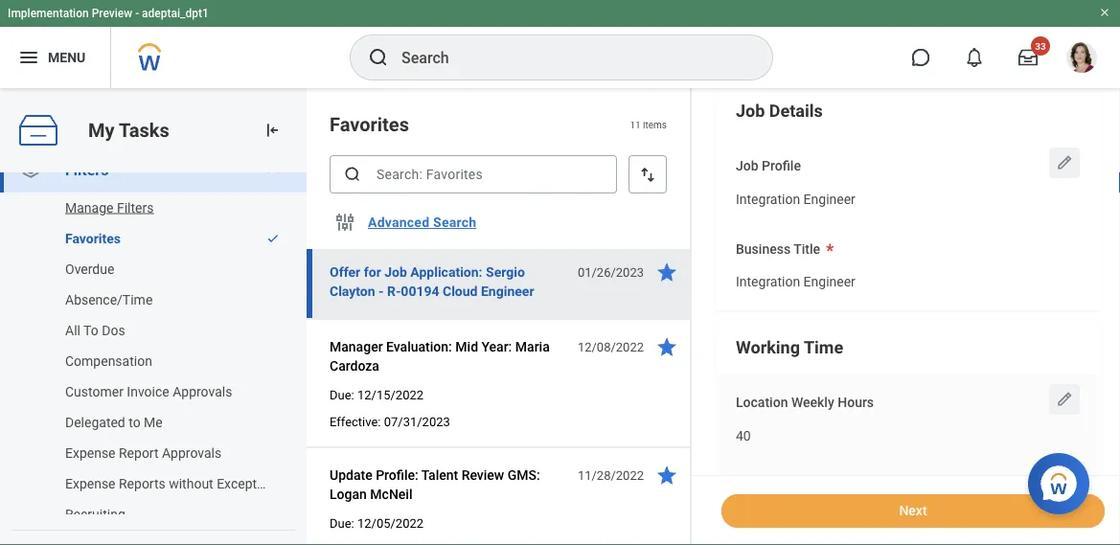 Task type: describe. For each thing, give the bounding box(es) containing it.
preview
[[92, 7, 132, 20]]

expense report approvals button
[[0, 438, 288, 469]]

implementation preview -   adeptai_dpt1
[[8, 7, 209, 20]]

application:
[[411, 265, 483, 280]]

11
[[630, 119, 641, 130]]

check image
[[266, 232, 280, 245]]

gms:
[[508, 468, 540, 484]]

recruiting button
[[0, 499, 288, 530]]

location
[[736, 395, 788, 411]]

profile
[[762, 158, 801, 174]]

time
[[804, 338, 844, 358]]

approvals for customer invoice approvals
[[173, 384, 232, 400]]

working
[[736, 338, 800, 358]]

approvals for expense report approvals
[[162, 445, 222, 461]]

Integration Engineer text field
[[736, 180, 856, 214]]

transformation import image
[[263, 121, 282, 140]]

all to dos
[[65, 322, 125, 338]]

expense reports without exceptions button
[[0, 469, 288, 499]]

title
[[794, 241, 820, 257]]

chevron down image
[[266, 162, 281, 177]]

logan
[[330, 487, 367, 503]]

11/28/2022
[[578, 469, 644, 483]]

search image
[[343, 165, 362, 184]]

filters inside button
[[117, 200, 154, 216]]

tasks
[[119, 119, 169, 141]]

integration for job
[[736, 192, 800, 208]]

my tasks
[[88, 119, 169, 141]]

manage
[[65, 200, 114, 216]]

integration engineer for profile
[[736, 192, 856, 208]]

next button
[[722, 495, 1105, 528]]

offer for job application: sergio clayton ‎- r-00194 cloud engineer
[[330, 265, 534, 299]]

expense for expense reports without exceptions
[[65, 476, 116, 492]]

working time element
[[715, 320, 1101, 545]]

job inside offer for job application: sergio clayton ‎- r-00194 cloud engineer
[[385, 265, 407, 280]]

engineer inside offer for job application: sergio clayton ‎- r-00194 cloud engineer
[[481, 284, 534, 299]]

business
[[736, 241, 791, 257]]

absence/time
[[65, 292, 153, 308]]

manager
[[330, 339, 383, 355]]

to
[[83, 322, 99, 338]]

details
[[769, 101, 823, 122]]

offer for job application: sergio clayton ‎- r-00194 cloud engineer button
[[330, 261, 567, 303]]

‎-
[[379, 284, 384, 299]]

maria
[[515, 339, 550, 355]]

close environment banner image
[[1099, 7, 1111, 18]]

absence/time button
[[0, 285, 288, 315]]

delegated
[[65, 415, 125, 430]]

sergio
[[486, 265, 525, 280]]

talent
[[421, 468, 458, 484]]

next
[[899, 503, 927, 519]]

profile:
[[376, 468, 419, 484]]

mid
[[456, 339, 478, 355]]

due: 12/05/2022
[[330, 517, 424, 531]]

12/08/2022
[[578, 340, 644, 355]]

working time
[[736, 338, 844, 358]]

my tasks element
[[0, 88, 307, 545]]

effective: 07/31/2023
[[330, 415, 450, 429]]

advanced search
[[368, 214, 477, 230]]

manage filters
[[65, 200, 154, 216]]

33
[[1035, 40, 1046, 52]]

reports
[[119, 476, 166, 492]]

dos
[[102, 322, 125, 338]]

job for job details
[[736, 101, 765, 122]]

40 text field
[[736, 417, 751, 450]]

weekly
[[792, 395, 835, 411]]

sort image
[[638, 165, 657, 184]]

without
[[169, 476, 213, 492]]

hours
[[838, 395, 874, 411]]

inbox large image
[[1019, 48, 1038, 67]]

customer
[[65, 384, 124, 400]]

12/15/2022
[[357, 388, 424, 403]]

implementation
[[8, 7, 89, 20]]

40
[[736, 428, 751, 444]]

search
[[433, 214, 477, 230]]



Task type: vqa. For each thing, say whether or not it's contained in the screenshot.
1st Integration
yes



Task type: locate. For each thing, give the bounding box(es) containing it.
customer invoice approvals
[[65, 384, 232, 400]]

1 integration engineer from the top
[[736, 192, 856, 208]]

effective:
[[330, 415, 381, 429]]

1 due: from the top
[[330, 388, 354, 403]]

justify image
[[17, 46, 40, 69]]

2 integration engineer from the top
[[736, 275, 856, 290]]

favorites up search image at the top
[[330, 113, 409, 136]]

filters inside dropdown button
[[65, 161, 109, 179]]

business title element
[[736, 262, 856, 297]]

favorites inside button
[[65, 230, 121, 246]]

approvals
[[173, 384, 232, 400], [162, 445, 222, 461]]

profile logan mcneil image
[[1067, 42, 1097, 77]]

engineer up title at the top
[[804, 192, 856, 208]]

job left details
[[736, 101, 765, 122]]

approvals right invoice
[[173, 384, 232, 400]]

favorites up overdue
[[65, 230, 121, 246]]

2 star image from the top
[[656, 464, 679, 487]]

r-
[[387, 284, 401, 299]]

list
[[0, 193, 307, 530]]

evaluation:
[[386, 339, 452, 355]]

compensation
[[65, 353, 152, 369]]

update profile: talent review gms: logan mcneil button
[[330, 464, 567, 507]]

business title
[[736, 241, 820, 257]]

location weekly hours
[[736, 395, 874, 411]]

star image right the 11/28/2022
[[656, 464, 679, 487]]

delegated to me
[[65, 415, 163, 430]]

offer
[[330, 265, 361, 280]]

due: 12/15/2022
[[330, 388, 424, 403]]

adeptai_dpt1
[[142, 7, 209, 20]]

2 vertical spatial job
[[385, 265, 407, 280]]

due: up effective: at left bottom
[[330, 388, 354, 403]]

Search: Favorites text field
[[330, 155, 617, 194]]

advanced
[[368, 214, 430, 230]]

0 vertical spatial approvals
[[173, 384, 232, 400]]

to
[[129, 415, 141, 430]]

menu
[[48, 49, 86, 65]]

12/05/2022
[[357, 517, 424, 531]]

edit image
[[1055, 390, 1074, 410]]

0 horizontal spatial filters
[[65, 161, 109, 179]]

for
[[364, 265, 381, 280]]

engineer for title
[[804, 275, 856, 290]]

1 horizontal spatial favorites
[[330, 113, 409, 136]]

update profile: talent review gms: logan mcneil
[[330, 468, 540, 503]]

star image
[[656, 261, 679, 284], [656, 464, 679, 487]]

0 vertical spatial favorites
[[330, 113, 409, 136]]

2 expense from the top
[[65, 476, 116, 492]]

perspective image
[[19, 158, 42, 181]]

2 integration from the top
[[736, 275, 800, 290]]

cloud
[[443, 284, 478, 299]]

overdue button
[[0, 254, 288, 285]]

manage filters button
[[0, 193, 288, 223]]

manager evaluation: mid year: maria cardoza button
[[330, 336, 567, 378]]

engineer down title at the top
[[804, 275, 856, 290]]

1 horizontal spatial filters
[[117, 200, 154, 216]]

star image right the 01/26/2023
[[656, 261, 679, 284]]

favorites inside item list element
[[330, 113, 409, 136]]

engineer for profile
[[804, 192, 856, 208]]

due:
[[330, 388, 354, 403], [330, 517, 354, 531]]

expense reports without exceptions
[[65, 476, 282, 492]]

integration engineer
[[736, 192, 856, 208], [736, 275, 856, 290]]

update
[[330, 468, 372, 484]]

job details element
[[715, 84, 1101, 311]]

job profile
[[736, 158, 801, 174]]

Search Workday  search field
[[402, 36, 733, 79]]

due: for update profile: talent review gms: logan mcneil
[[330, 517, 354, 531]]

notifications element
[[1076, 38, 1092, 54]]

menu button
[[0, 27, 110, 88]]

location weekly hours element
[[736, 416, 751, 451]]

33 button
[[1007, 36, 1050, 79]]

1 vertical spatial job
[[736, 158, 759, 174]]

1 vertical spatial star image
[[656, 464, 679, 487]]

star image
[[656, 336, 679, 359]]

1 vertical spatial integration engineer
[[736, 275, 856, 290]]

07/31/2023
[[384, 415, 450, 429]]

delegated to me button
[[0, 407, 288, 438]]

favorites
[[330, 113, 409, 136], [65, 230, 121, 246]]

filters button
[[0, 147, 307, 193]]

integration inside text field
[[736, 192, 800, 208]]

Integration Engineer text field
[[736, 263, 856, 296]]

filters
[[65, 161, 109, 179], [117, 200, 154, 216]]

all to dos button
[[0, 315, 288, 346]]

expense down delegated
[[65, 445, 116, 461]]

customer invoice approvals button
[[0, 377, 288, 407]]

compensation button
[[0, 346, 288, 377]]

overdue
[[65, 261, 114, 277]]

0 vertical spatial star image
[[656, 261, 679, 284]]

filters up 'manage'
[[65, 161, 109, 179]]

expense inside button
[[65, 445, 116, 461]]

item list element
[[307, 88, 692, 545]]

advanced search button
[[360, 203, 484, 242]]

filters up the favorites button
[[117, 200, 154, 216]]

0 horizontal spatial favorites
[[65, 230, 121, 246]]

01/26/2023
[[578, 265, 644, 280]]

0 vertical spatial due:
[[330, 388, 354, 403]]

engineer down sergio on the left of the page
[[481, 284, 534, 299]]

recruiting
[[65, 507, 125, 522]]

report
[[119, 445, 159, 461]]

year:
[[482, 339, 512, 355]]

me
[[144, 415, 163, 430]]

integration engineer down profile
[[736, 192, 856, 208]]

edit image
[[1055, 154, 1074, 173]]

approvals up "without"
[[162, 445, 222, 461]]

0 vertical spatial job
[[736, 101, 765, 122]]

integration engineer down title at the top
[[736, 275, 856, 290]]

invoice
[[127, 384, 169, 400]]

cardoza
[[330, 358, 379, 374]]

exceptions
[[217, 476, 282, 492]]

job profile element
[[736, 179, 856, 215]]

review
[[462, 468, 504, 484]]

1 vertical spatial expense
[[65, 476, 116, 492]]

items
[[643, 119, 667, 130]]

integration for business
[[736, 275, 800, 290]]

expense inside "button"
[[65, 476, 116, 492]]

1 integration from the top
[[736, 192, 800, 208]]

integration down business
[[736, 275, 800, 290]]

engineer
[[804, 192, 856, 208], [804, 275, 856, 290], [481, 284, 534, 299]]

2 due: from the top
[[330, 517, 354, 531]]

-
[[135, 7, 139, 20]]

expense up recruiting
[[65, 476, 116, 492]]

job
[[736, 101, 765, 122], [736, 158, 759, 174], [385, 265, 407, 280]]

1 star image from the top
[[656, 261, 679, 284]]

0 vertical spatial expense
[[65, 445, 116, 461]]

expense report approvals
[[65, 445, 222, 461]]

1 vertical spatial approvals
[[162, 445, 222, 461]]

1 vertical spatial favorites
[[65, 230, 121, 246]]

engineer inside integration engineer text box
[[804, 275, 856, 290]]

job left profile
[[736, 158, 759, 174]]

1 vertical spatial due:
[[330, 517, 354, 531]]

job for job profile
[[736, 158, 759, 174]]

engineer inside integration engineer text field
[[804, 192, 856, 208]]

job up r-
[[385, 265, 407, 280]]

1 vertical spatial filters
[[117, 200, 154, 216]]

search image
[[367, 46, 390, 69]]

integration engineer for title
[[736, 275, 856, 290]]

mcneil
[[370, 487, 413, 503]]

due: down logan
[[330, 517, 354, 531]]

star image for 01/26/2023
[[656, 261, 679, 284]]

0 vertical spatial integration
[[736, 192, 800, 208]]

notifications large image
[[965, 48, 984, 67]]

integration down job profile
[[736, 192, 800, 208]]

0 vertical spatial filters
[[65, 161, 109, 179]]

clayton
[[330, 284, 375, 299]]

0 vertical spatial integration engineer
[[736, 192, 856, 208]]

11 items
[[630, 119, 667, 130]]

favorites button
[[0, 223, 257, 254]]

1 vertical spatial integration
[[736, 275, 800, 290]]

expense for expense report approvals
[[65, 445, 116, 461]]

all
[[65, 322, 80, 338]]

due: for manager evaluation: mid year: maria cardoza
[[330, 388, 354, 403]]

manager evaluation: mid year: maria cardoza
[[330, 339, 550, 374]]

list containing manage filters
[[0, 193, 307, 530]]

my
[[88, 119, 115, 141]]

1 expense from the top
[[65, 445, 116, 461]]

00194
[[401, 284, 439, 299]]

integration inside text box
[[736, 275, 800, 290]]

star image for due: 12/05/2022
[[656, 464, 679, 487]]

menu banner
[[0, 0, 1120, 88]]

configure image
[[334, 211, 357, 234]]



